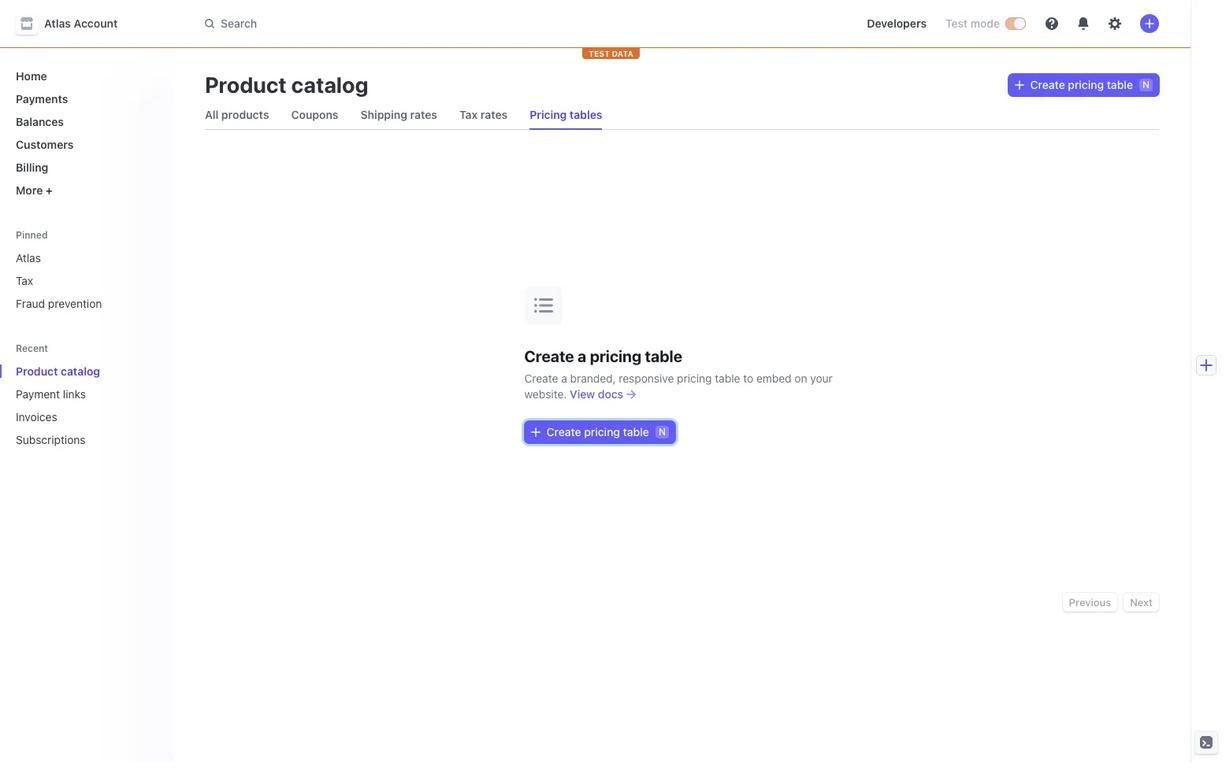 Task type: locate. For each thing, give the bounding box(es) containing it.
+
[[46, 184, 53, 197]]

balances link
[[9, 109, 161, 135]]

table inside the create a branded, responsive pricing table to embed on your website.
[[715, 372, 740, 385]]

table up responsive
[[645, 347, 682, 365]]

a for branded,
[[561, 372, 567, 385]]

product catalog up payment links
[[16, 365, 100, 378]]

0 vertical spatial product
[[205, 72, 287, 98]]

rates for tax rates
[[480, 108, 508, 121]]

prevention
[[48, 297, 102, 310]]

balances
[[16, 115, 64, 128]]

a up website.
[[561, 372, 567, 385]]

0 horizontal spatial product catalog
[[16, 365, 100, 378]]

a
[[578, 347, 586, 365], [561, 372, 567, 385]]

tax inside tab list
[[459, 108, 478, 121]]

atlas
[[44, 17, 71, 30], [16, 251, 41, 265]]

tab list containing all products
[[199, 101, 1159, 130]]

2 rates from the left
[[480, 108, 508, 121]]

atlas down pinned
[[16, 251, 41, 265]]

1 horizontal spatial atlas
[[44, 17, 71, 30]]

1 vertical spatial product catalog
[[16, 365, 100, 378]]

1 horizontal spatial a
[[578, 347, 586, 365]]

catalog inside recent element
[[61, 365, 100, 378]]

docs
[[598, 387, 623, 401]]

atlas for atlas
[[16, 251, 41, 265]]

tax
[[459, 108, 478, 121], [16, 274, 33, 288]]

test mode
[[946, 17, 1000, 30]]

next
[[1130, 596, 1153, 609]]

pricing
[[530, 108, 567, 121]]

pricing right responsive
[[677, 372, 712, 385]]

table
[[1107, 78, 1133, 91], [645, 347, 682, 365], [715, 372, 740, 385], [623, 425, 649, 438]]

atlas left account
[[44, 17, 71, 30]]

fraud prevention link
[[9, 291, 161, 317]]

1 rates from the left
[[410, 108, 437, 121]]

rates left pricing
[[480, 108, 508, 121]]

1 vertical spatial product
[[16, 365, 58, 378]]

1 horizontal spatial rates
[[480, 108, 508, 121]]

1 horizontal spatial product catalog
[[205, 72, 368, 98]]

tables
[[570, 108, 602, 121]]

table left "to"
[[715, 372, 740, 385]]

product
[[205, 72, 287, 98], [16, 365, 58, 378]]

1 horizontal spatial svg image
[[1015, 80, 1024, 90]]

product up products
[[205, 72, 287, 98]]

0 horizontal spatial product
[[16, 365, 58, 378]]

a up branded,
[[578, 347, 586, 365]]

a inside the create a branded, responsive pricing table to embed on your website.
[[561, 372, 567, 385]]

create pricing table down notifications icon on the top of page
[[1030, 78, 1133, 91]]

svg image
[[1015, 80, 1024, 90], [531, 428, 540, 437]]

atlas for atlas account
[[44, 17, 71, 30]]

0 vertical spatial tax
[[459, 108, 478, 121]]

1 vertical spatial tax
[[16, 274, 33, 288]]

1 vertical spatial n
[[659, 426, 666, 438]]

0 horizontal spatial atlas
[[16, 251, 41, 265]]

customers
[[16, 138, 74, 151]]

embed
[[756, 372, 792, 385]]

tax inside pinned element
[[16, 274, 33, 288]]

tax for tax
[[16, 274, 33, 288]]

catalog up coupons on the top of the page
[[291, 72, 368, 98]]

test
[[946, 17, 968, 30]]

create pricing table down view docs link
[[546, 425, 649, 438]]

Search search field
[[195, 9, 640, 38]]

pricing inside the create a branded, responsive pricing table to embed on your website.
[[677, 372, 712, 385]]

subscriptions
[[16, 433, 86, 447]]

product catalog
[[205, 72, 368, 98], [16, 365, 100, 378]]

previous
[[1069, 596, 1111, 609]]

0 vertical spatial atlas
[[44, 17, 71, 30]]

rates inside "link"
[[410, 108, 437, 121]]

recent navigation links element
[[0, 342, 173, 453]]

1 vertical spatial atlas
[[16, 251, 41, 265]]

create
[[1030, 78, 1065, 91], [524, 347, 574, 365], [524, 372, 558, 385], [546, 425, 581, 438]]

links
[[63, 388, 86, 401]]

1 vertical spatial svg image
[[531, 428, 540, 437]]

0 vertical spatial create pricing table
[[1030, 78, 1133, 91]]

1 horizontal spatial create pricing table
[[1030, 78, 1133, 91]]

n for the left svg image
[[659, 426, 666, 438]]

1 vertical spatial create pricing table
[[546, 425, 649, 438]]

rates right shipping
[[410, 108, 437, 121]]

0 vertical spatial n
[[1142, 79, 1150, 91]]

0 horizontal spatial n
[[659, 426, 666, 438]]

1 horizontal spatial tax
[[459, 108, 478, 121]]

pricing tables
[[530, 108, 602, 121]]

products
[[221, 108, 269, 121]]

billing link
[[9, 154, 161, 180]]

n
[[1142, 79, 1150, 91], [659, 426, 666, 438]]

Search text field
[[195, 9, 640, 38]]

payments link
[[9, 86, 161, 112]]

notifications image
[[1077, 17, 1090, 30]]

catalog up 'links'
[[61, 365, 100, 378]]

0 horizontal spatial tax
[[16, 274, 33, 288]]

pricing tables link
[[523, 104, 609, 126]]

coupons
[[291, 108, 338, 121]]

view docs
[[570, 387, 623, 401]]

create pricing table for the left svg image
[[546, 425, 649, 438]]

catalog
[[291, 72, 368, 98], [61, 365, 100, 378]]

all
[[205, 108, 219, 121]]

0 horizontal spatial a
[[561, 372, 567, 385]]

tax link
[[9, 268, 161, 294]]

product up payment
[[16, 365, 58, 378]]

table down settings image
[[1107, 78, 1133, 91]]

website.
[[524, 387, 567, 401]]

0 horizontal spatial rates
[[410, 108, 437, 121]]

fraud
[[16, 297, 45, 310]]

developers
[[867, 17, 927, 30]]

0 horizontal spatial catalog
[[61, 365, 100, 378]]

to
[[743, 372, 753, 385]]

rates
[[410, 108, 437, 121], [480, 108, 508, 121]]

branded,
[[570, 372, 616, 385]]

atlas inside pinned element
[[16, 251, 41, 265]]

test data
[[589, 49, 633, 58]]

payment links link
[[9, 381, 139, 407]]

1 vertical spatial catalog
[[61, 365, 100, 378]]

product catalog up coupons on the top of the page
[[205, 72, 368, 98]]

tab list
[[199, 101, 1159, 130]]

1 horizontal spatial catalog
[[291, 72, 368, 98]]

0 horizontal spatial create pricing table
[[546, 425, 649, 438]]

view
[[570, 387, 595, 401]]

mode
[[971, 17, 1000, 30]]

tax right shipping rates
[[459, 108, 478, 121]]

n for topmost svg image
[[1142, 79, 1150, 91]]

0 vertical spatial a
[[578, 347, 586, 365]]

pricing
[[1068, 78, 1104, 91], [590, 347, 641, 365], [677, 372, 712, 385], [584, 425, 620, 438]]

1 horizontal spatial n
[[1142, 79, 1150, 91]]

more +
[[16, 184, 53, 197]]

tax up fraud
[[16, 274, 33, 288]]

account
[[74, 17, 118, 30]]

create pricing table
[[1030, 78, 1133, 91], [546, 425, 649, 438]]

pinned element
[[9, 245, 161, 317]]

shipping
[[360, 108, 407, 121]]

all products
[[205, 108, 269, 121]]

atlas inside button
[[44, 17, 71, 30]]

1 vertical spatial a
[[561, 372, 567, 385]]

atlas account
[[44, 17, 118, 30]]



Task type: describe. For each thing, give the bounding box(es) containing it.
invoices link
[[9, 404, 139, 430]]

your
[[810, 372, 833, 385]]

previous button
[[1063, 593, 1117, 612]]

payment
[[16, 388, 60, 401]]

table down docs
[[623, 425, 649, 438]]

pinned navigation links element
[[9, 229, 161, 317]]

pricing up branded,
[[590, 347, 641, 365]]

data
[[612, 49, 633, 58]]

create pricing table for topmost svg image
[[1030, 78, 1133, 91]]

customers link
[[9, 132, 161, 158]]

all products link
[[199, 104, 275, 126]]

view docs link
[[570, 386, 636, 402]]

tax for tax rates
[[459, 108, 478, 121]]

core navigation links element
[[9, 63, 161, 203]]

product inside recent element
[[16, 365, 58, 378]]

payment links
[[16, 388, 86, 401]]

product catalog link
[[9, 359, 139, 385]]

create a branded, responsive pricing table to embed on your website.
[[524, 372, 833, 401]]

payments
[[16, 92, 68, 106]]

0 vertical spatial product catalog
[[205, 72, 368, 98]]

atlas account button
[[16, 13, 133, 35]]

atlas link
[[9, 245, 161, 271]]

fraud prevention
[[16, 297, 102, 310]]

product catalog inside recent element
[[16, 365, 100, 378]]

a for pricing
[[578, 347, 586, 365]]

home
[[16, 69, 47, 83]]

1 horizontal spatial product
[[205, 72, 287, 98]]

recent element
[[0, 359, 173, 453]]

0 vertical spatial svg image
[[1015, 80, 1024, 90]]

pricing down view docs link
[[584, 425, 620, 438]]

create a pricing table
[[524, 347, 682, 365]]

recent
[[16, 343, 48, 355]]

test
[[589, 49, 610, 58]]

responsive
[[619, 372, 674, 385]]

help image
[[1046, 17, 1058, 30]]

0 horizontal spatial svg image
[[531, 428, 540, 437]]

shipping rates
[[360, 108, 437, 121]]

home link
[[9, 63, 161, 89]]

create inside the create a branded, responsive pricing table to embed on your website.
[[524, 372, 558, 385]]

pricing down notifications icon on the top of page
[[1068, 78, 1104, 91]]

more
[[16, 184, 43, 197]]

next button
[[1124, 593, 1159, 612]]

tax rates link
[[453, 104, 514, 126]]

coupons link
[[285, 104, 345, 126]]

subscriptions link
[[9, 427, 139, 453]]

developers link
[[861, 11, 933, 36]]

on
[[795, 372, 807, 385]]

tax rates
[[459, 108, 508, 121]]

rates for shipping rates
[[410, 108, 437, 121]]

settings image
[[1109, 17, 1121, 30]]

0 vertical spatial catalog
[[291, 72, 368, 98]]

invoices
[[16, 411, 57, 424]]

pinned
[[16, 229, 48, 241]]

billing
[[16, 161, 48, 174]]

search
[[221, 17, 257, 30]]

shipping rates link
[[354, 104, 444, 126]]



Task type: vqa. For each thing, say whether or not it's contained in the screenshot.
out to the top
no



